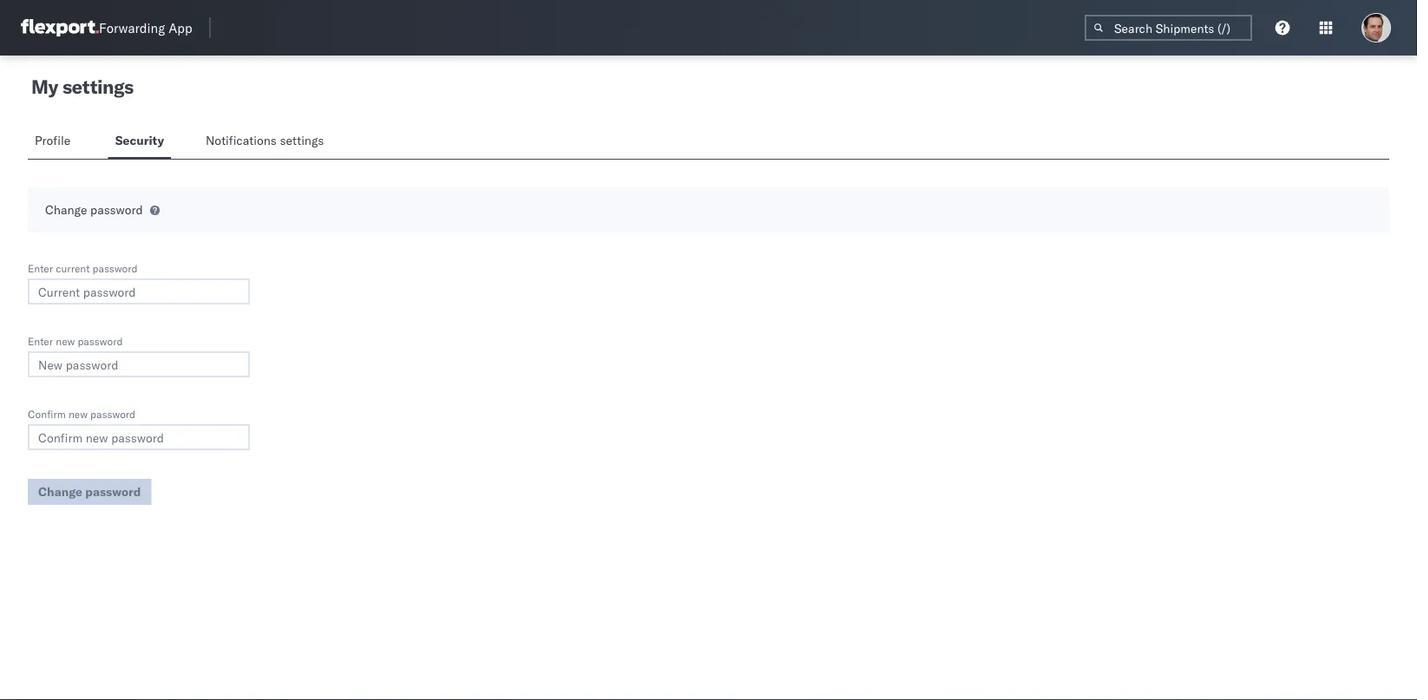 Task type: locate. For each thing, give the bounding box(es) containing it.
1 horizontal spatial settings
[[280, 133, 324, 148]]

settings
[[62, 75, 133, 99], [280, 133, 324, 148]]

password up the 'confirm new password' password field at the left
[[90, 407, 136, 420]]

0 vertical spatial new
[[56, 335, 75, 348]]

settings inside button
[[280, 133, 324, 148]]

notifications settings button
[[199, 125, 338, 159]]

new right confirm
[[68, 407, 88, 420]]

enter for enter new password
[[28, 335, 53, 348]]

enter left current
[[28, 262, 53, 275]]

0 horizontal spatial settings
[[62, 75, 133, 99]]

flexport. image
[[21, 19, 99, 36]]

1 vertical spatial settings
[[280, 133, 324, 148]]

1 vertical spatial enter
[[28, 335, 53, 348]]

0 vertical spatial enter
[[28, 262, 53, 275]]

0 vertical spatial settings
[[62, 75, 133, 99]]

settings right my
[[62, 75, 133, 99]]

new down current
[[56, 335, 75, 348]]

password for enter current password
[[92, 262, 138, 275]]

password right change
[[90, 202, 143, 217]]

password up new password password field
[[78, 335, 123, 348]]

password
[[90, 202, 143, 217], [92, 262, 138, 275], [78, 335, 123, 348], [90, 407, 136, 420]]

1 vertical spatial new
[[68, 407, 88, 420]]

forwarding app
[[99, 20, 192, 36]]

settings for my settings
[[62, 75, 133, 99]]

1 enter from the top
[[28, 262, 53, 275]]

password for enter new password
[[78, 335, 123, 348]]

enter
[[28, 262, 53, 275], [28, 335, 53, 348]]

my
[[31, 75, 58, 99]]

confirm
[[28, 407, 66, 420]]

password up current password password field at the left top
[[92, 262, 138, 275]]

enter up confirm
[[28, 335, 53, 348]]

new for enter
[[56, 335, 75, 348]]

New password password field
[[28, 351, 250, 378]]

new
[[56, 335, 75, 348], [68, 407, 88, 420]]

my settings
[[31, 75, 133, 99]]

2 enter from the top
[[28, 335, 53, 348]]

new for confirm
[[68, 407, 88, 420]]

settings right notifications
[[280, 133, 324, 148]]



Task type: describe. For each thing, give the bounding box(es) containing it.
change
[[45, 202, 87, 217]]

enter current password
[[28, 262, 138, 275]]

enter new password
[[28, 335, 123, 348]]

security button
[[108, 125, 171, 159]]

Confirm new password password field
[[28, 424, 250, 450]]

settings for notifications settings
[[280, 133, 324, 148]]

current
[[56, 262, 90, 275]]

Current password password field
[[28, 279, 250, 305]]

profile button
[[28, 125, 80, 159]]

forwarding app link
[[21, 19, 192, 36]]

notifications
[[206, 133, 277, 148]]

change password
[[45, 202, 143, 217]]

notifications settings
[[206, 133, 324, 148]]

app
[[169, 20, 192, 36]]

enter for enter current password
[[28, 262, 53, 275]]

security
[[115, 133, 164, 148]]

confirm new password
[[28, 407, 136, 420]]

password for confirm new password
[[90, 407, 136, 420]]

profile
[[35, 133, 71, 148]]

forwarding
[[99, 20, 165, 36]]

Search Shipments (/) text field
[[1085, 15, 1252, 41]]



Task type: vqa. For each thing, say whether or not it's contained in the screenshot.
No
no



